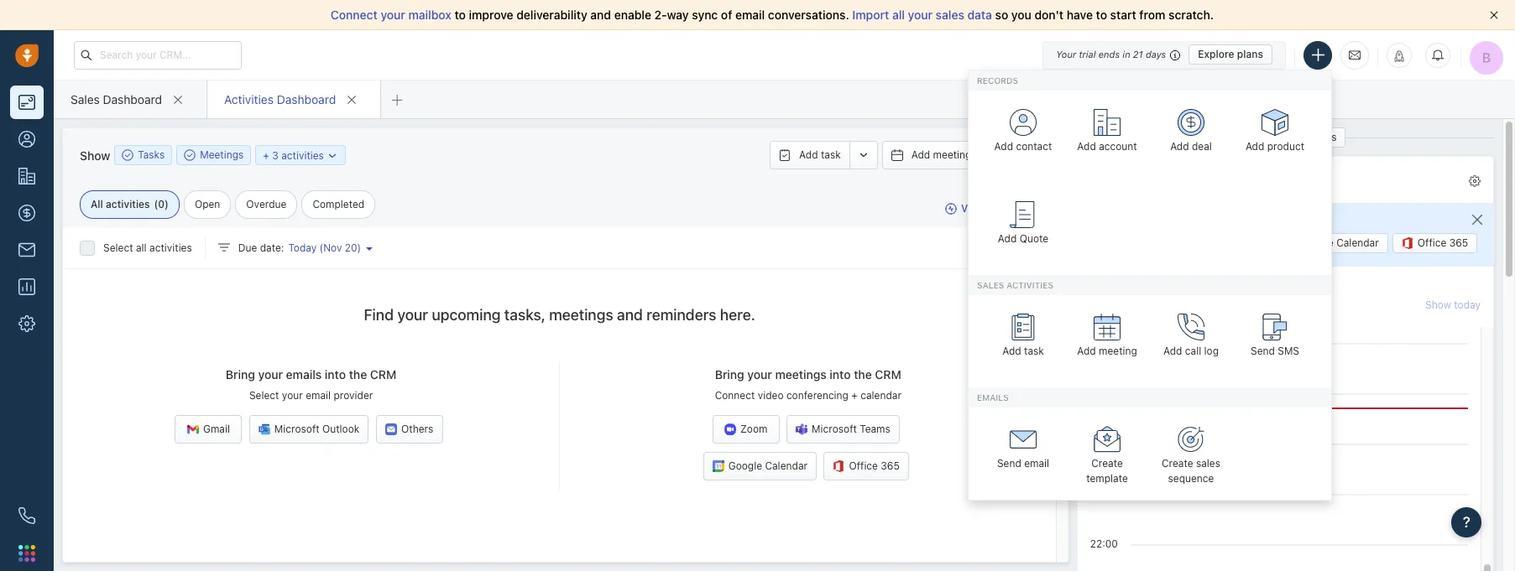 Task type: vqa. For each thing, say whether or not it's contained in the screenshot.
Streamline conversations using topics and route chats to the right groups icon
no



Task type: describe. For each thing, give the bounding box(es) containing it.
all activities ( 0 )
[[91, 198, 169, 211]]

add contact link
[[986, 99, 1061, 170]]

explore plans link
[[1189, 45, 1273, 65]]

activity
[[988, 203, 1023, 215]]

2 to from the left
[[1096, 8, 1108, 22]]

plans
[[1237, 48, 1264, 60]]

sales for sales dashboard
[[71, 92, 100, 106]]

provider
[[334, 390, 373, 402]]

0 vertical spatial 20
[[345, 242, 357, 254]]

20:00
[[1090, 437, 1119, 450]]

send for send sms
[[1251, 345, 1275, 358]]

add for add call log link
[[1164, 345, 1183, 358]]

office 365 for the right office 365 "button"
[[1418, 237, 1469, 250]]

add for add meeting link
[[1077, 345, 1096, 358]]

of
[[721, 8, 732, 22]]

activities down the 0
[[149, 242, 192, 254]]

scratch.
[[1169, 8, 1214, 22]]

records
[[977, 75, 1019, 85]]

add task link
[[986, 304, 1061, 375]]

freshworks switcher image
[[18, 546, 35, 562]]

18:00
[[1090, 336, 1117, 349]]

add product link
[[1238, 99, 1313, 170]]

start
[[1111, 8, 1137, 22]]

add contact
[[995, 140, 1052, 153]]

send sms
[[1251, 345, 1300, 358]]

add call log
[[1164, 345, 1219, 358]]

gmail button
[[175, 416, 242, 444]]

template
[[1087, 472, 1128, 485]]

zoom
[[741, 423, 768, 436]]

microsoft teams button
[[787, 416, 900, 444]]

connect your mailbox to improve deliverability and enable 2-way sync of email conversations. import all your sales data so you don't have to start from scratch.
[[331, 8, 1214, 22]]

create for create template
[[1092, 458, 1123, 471]]

send for send email
[[997, 458, 1022, 471]]

add quote link
[[986, 191, 1061, 263]]

meetings inside the bring your meetings into the crm connect video conferencing + calendar
[[775, 368, 827, 382]]

0 horizontal spatial office 365 button
[[824, 453, 909, 481]]

your for bring your emails into the crm select your email provider
[[258, 368, 283, 382]]

dashboard for sales dashboard
[[103, 92, 162, 106]]

activities right all
[[106, 198, 150, 211]]

close image
[[1490, 11, 1499, 19]]

email image
[[1349, 48, 1361, 62]]

widgets
[[1300, 131, 1337, 144]]

0 vertical spatial email
[[736, 8, 765, 22]]

create sales sequence link
[[1154, 417, 1229, 488]]

crm for bring your meetings into the crm
[[875, 368, 902, 382]]

1 horizontal spatial add meeting
[[1077, 345, 1138, 358]]

) for today ( nov 20 )
[[357, 242, 361, 254]]

configure widgets
[[1250, 131, 1337, 144]]

open
[[195, 198, 220, 211]]

sms
[[1278, 345, 1300, 358]]

20 nov
[[1090, 299, 1130, 313]]

add meeting button
[[882, 141, 981, 170]]

today for today ( nov 20 )
[[288, 242, 317, 254]]

sales for sales activities
[[977, 280, 1005, 290]]

today for today
[[1090, 277, 1119, 289]]

bring your meetings into the crm connect video conferencing + calendar
[[715, 368, 902, 402]]

add meeting inside button
[[912, 149, 972, 161]]

add meeting link
[[1070, 304, 1145, 375]]

emails
[[977, 393, 1009, 403]]

0 horizontal spatial google calendar
[[729, 460, 808, 473]]

0 vertical spatial (
[[154, 198, 158, 211]]

1 vertical spatial calendar
[[765, 460, 808, 473]]

way
[[667, 8, 689, 22]]

dashboard for activities dashboard
[[277, 92, 336, 106]]

phone element
[[10, 500, 44, 533]]

0 vertical spatial sales
[[936, 8, 965, 22]]

1 horizontal spatial office
[[1418, 237, 1447, 250]]

add task inside button
[[799, 149, 841, 161]]

1 vertical spatial add task
[[1003, 345, 1044, 358]]

add deal link
[[1154, 99, 1229, 170]]

0 horizontal spatial connect
[[331, 8, 378, 22]]

more
[[999, 149, 1023, 161]]

date:
[[260, 242, 284, 254]]

add product
[[1246, 140, 1305, 153]]

your
[[1056, 49, 1077, 60]]

your right import
[[908, 8, 933, 22]]

days
[[1146, 49, 1166, 60]]

send sms link
[[1238, 304, 1313, 375]]

3
[[272, 149, 279, 162]]

completed
[[313, 198, 365, 211]]

add account
[[1078, 140, 1137, 153]]

microsoft outlook button
[[249, 416, 369, 444]]

zoom button
[[713, 416, 780, 444]]

task inside menu
[[1024, 345, 1044, 358]]

1 vertical spatial all
[[136, 242, 147, 254]]

overdue
[[246, 198, 287, 211]]

contact
[[1016, 140, 1052, 153]]

conferencing
[[787, 390, 849, 402]]

1 vertical spatial (
[[320, 242, 323, 254]]

task inside button
[[821, 149, 841, 161]]

deliverability
[[517, 8, 588, 22]]

here.
[[720, 306, 755, 324]]

bring your emails into the crm select your email provider
[[226, 368, 397, 402]]

ends
[[1099, 49, 1120, 60]]

+ 3 activities
[[263, 149, 324, 162]]

teams
[[860, 423, 891, 436]]

activities dashboard
[[224, 92, 336, 106]]

19:00
[[1090, 387, 1117, 399]]

from
[[1140, 8, 1166, 22]]

0 vertical spatial google calendar button
[[1275, 234, 1389, 254]]

add deal
[[1171, 140, 1212, 153]]

mailbox
[[409, 8, 452, 22]]

phone image
[[18, 508, 35, 525]]

add account link
[[1070, 99, 1145, 170]]

activities
[[224, 92, 274, 106]]

others button
[[376, 416, 443, 444]]

don't
[[1035, 8, 1064, 22]]

add for add account link
[[1078, 140, 1096, 153]]

your down emails
[[282, 390, 303, 402]]

0 vertical spatial and
[[591, 8, 611, 22]]

find your upcoming tasks, meetings and reminders here.
[[364, 306, 755, 324]]

1 horizontal spatial calendar
[[1337, 237, 1379, 250]]

data
[[968, 8, 992, 22]]

sync
[[692, 8, 718, 22]]

crm for bring your emails into the crm
[[370, 368, 397, 382]]

22:00
[[1090, 538, 1118, 551]]

1 horizontal spatial google
[[1300, 237, 1334, 250]]

0 vertical spatial all
[[892, 8, 905, 22]]

goals
[[1026, 203, 1052, 215]]

today ( nov 20 )
[[288, 242, 361, 254]]

so
[[995, 8, 1009, 22]]

0 horizontal spatial 365
[[881, 460, 900, 473]]

+ 3 activities link
[[263, 147, 339, 163]]



Task type: locate. For each thing, give the bounding box(es) containing it.
calendar
[[1337, 237, 1379, 250], [765, 460, 808, 473]]

1 horizontal spatial connect
[[715, 390, 755, 402]]

1 vertical spatial office 365
[[849, 460, 900, 473]]

microsoft for meetings
[[812, 423, 857, 436]]

1 vertical spatial google
[[729, 460, 762, 473]]

today right date:
[[288, 242, 317, 254]]

today up 20 nov
[[1090, 277, 1119, 289]]

activities inside menu
[[1007, 280, 1054, 290]]

microsoft teams
[[812, 423, 891, 436]]

select inside 'bring your emails into the crm select your email provider'
[[249, 390, 279, 402]]

1 horizontal spatial to
[[1096, 8, 1108, 22]]

add inside 'link'
[[1171, 140, 1189, 153]]

sequence
[[1168, 472, 1214, 485]]

0 horizontal spatial into
[[325, 368, 346, 382]]

select all activities
[[103, 242, 192, 254]]

add quote
[[998, 233, 1049, 245]]

emails
[[286, 368, 322, 382]]

create sales sequence
[[1162, 458, 1221, 485]]

2 dashboard from the left
[[277, 92, 336, 106]]

meetings
[[549, 306, 613, 324], [775, 368, 827, 382]]

crm inside 'bring your emails into the crm select your email provider'
[[370, 368, 397, 382]]

add
[[995, 140, 1013, 153], [1078, 140, 1096, 153], [1171, 140, 1189, 153], [1246, 140, 1265, 153], [799, 149, 818, 161], [912, 149, 931, 161], [998, 233, 1017, 245], [1003, 345, 1022, 358], [1077, 345, 1096, 358], [1164, 345, 1183, 358]]

0 horizontal spatial google calendar button
[[703, 453, 817, 481]]

1 horizontal spatial and
[[617, 306, 643, 324]]

1 vertical spatial )
[[357, 242, 361, 254]]

email right of
[[736, 8, 765, 22]]

the
[[349, 368, 367, 382], [854, 368, 872, 382]]

your
[[381, 8, 405, 22], [908, 8, 933, 22], [397, 306, 428, 324], [258, 368, 283, 382], [748, 368, 772, 382], [282, 390, 303, 402]]

to
[[455, 8, 466, 22], [1096, 8, 1108, 22]]

send email link
[[986, 417, 1061, 488]]

sales inside create sales sequence
[[1196, 458, 1221, 471]]

0 horizontal spatial the
[[349, 368, 367, 382]]

account
[[1099, 140, 1137, 153]]

1 horizontal spatial google calendar button
[[1275, 234, 1389, 254]]

your for bring your meetings into the crm connect video conferencing + calendar
[[748, 368, 772, 382]]

bring for bring your emails into the crm
[[226, 368, 255, 382]]

your for connect your mailbox to improve deliverability and enable 2-way sync of email conversations. import all your sales data so you don't have to start from scratch.
[[381, 8, 405, 22]]

microsoft inside button
[[812, 423, 857, 436]]

the up calendar
[[854, 368, 872, 382]]

send email
[[997, 458, 1050, 471]]

call
[[1185, 345, 1202, 358]]

0 horizontal spatial office 365
[[849, 460, 900, 473]]

2 crm from the left
[[875, 368, 902, 382]]

into up conferencing at bottom right
[[830, 368, 851, 382]]

into for emails
[[325, 368, 346, 382]]

create inside the create template
[[1092, 458, 1123, 471]]

create inside create sales sequence
[[1162, 458, 1194, 471]]

microsoft inside button
[[274, 423, 320, 436]]

1 bring from the left
[[226, 368, 255, 382]]

video
[[758, 390, 784, 402]]

0 vertical spatial nov
[[323, 242, 342, 254]]

you
[[1012, 8, 1032, 22]]

1 into from the left
[[325, 368, 346, 382]]

the inside 'bring your emails into the crm select your email provider'
[[349, 368, 367, 382]]

0 horizontal spatial +
[[263, 149, 269, 162]]

sales down add quote
[[977, 280, 1005, 290]]

1 microsoft from the left
[[274, 423, 320, 436]]

explore
[[1198, 48, 1235, 60]]

meetings up conferencing at bottom right
[[775, 368, 827, 382]]

nov up 18:00
[[1108, 299, 1130, 313]]

nov
[[323, 242, 342, 254], [1108, 299, 1130, 313]]

0 horizontal spatial send
[[997, 458, 1022, 471]]

all down 'all activities ( 0 )'
[[136, 242, 147, 254]]

microsoft outlook
[[274, 423, 360, 436]]

1 vertical spatial and
[[617, 306, 643, 324]]

365
[[1450, 237, 1469, 250], [881, 460, 900, 473]]

bring inside 'bring your emails into the crm select your email provider'
[[226, 368, 255, 382]]

conversations.
[[768, 8, 849, 22]]

add meeting up '19:00'
[[1077, 345, 1138, 358]]

1 horizontal spatial today
[[1090, 277, 1119, 289]]

) down completed on the top of page
[[357, 242, 361, 254]]

email down emails
[[306, 390, 331, 402]]

upcoming
[[432, 306, 501, 324]]

0 horizontal spatial task
[[821, 149, 841, 161]]

(
[[154, 198, 158, 211], [320, 242, 323, 254]]

connect left mailbox
[[331, 8, 378, 22]]

to right mailbox
[[455, 8, 466, 22]]

1 horizontal spatial the
[[854, 368, 872, 382]]

Search your CRM... text field
[[74, 41, 242, 69]]

microsoft for emails
[[274, 423, 320, 436]]

0 vertical spatial add task
[[799, 149, 841, 161]]

and
[[591, 8, 611, 22], [617, 306, 643, 324]]

create for create sales sequence
[[1162, 458, 1194, 471]]

0 vertical spatial calendar
[[1337, 237, 1379, 250]]

1 vertical spatial 365
[[881, 460, 900, 473]]

2 horizontal spatial email
[[1024, 458, 1050, 471]]

nov down completed on the top of page
[[323, 242, 342, 254]]

0 vertical spatial add meeting
[[912, 149, 972, 161]]

1 horizontal spatial microsoft
[[812, 423, 857, 436]]

add for the add contact link
[[995, 140, 1013, 153]]

0 horizontal spatial (
[[154, 198, 158, 211]]

0 vertical spatial task
[[821, 149, 841, 161]]

to left start on the top of page
[[1096, 8, 1108, 22]]

activities right 3 at the left top of page
[[281, 149, 324, 162]]

1 vertical spatial connect
[[715, 390, 755, 402]]

0 vertical spatial google calendar
[[1300, 237, 1379, 250]]

send down emails
[[997, 458, 1022, 471]]

1 vertical spatial sales
[[1196, 458, 1221, 471]]

into up provider
[[325, 368, 346, 382]]

2 microsoft from the left
[[812, 423, 857, 436]]

meeting up view
[[933, 149, 972, 161]]

0 vertical spatial meetings
[[549, 306, 613, 324]]

1 horizontal spatial meetings
[[775, 368, 827, 382]]

menu
[[968, 69, 1332, 502]]

find
[[364, 306, 394, 324]]

1 vertical spatial google calendar
[[729, 460, 808, 473]]

the for emails
[[349, 368, 367, 382]]

import all your sales data link
[[853, 8, 995, 22]]

microsoft down conferencing at bottom right
[[812, 423, 857, 436]]

0 horizontal spatial select
[[103, 242, 133, 254]]

reminders
[[647, 306, 717, 324]]

add for "add task" link
[[1003, 345, 1022, 358]]

1 horizontal spatial dashboard
[[277, 92, 336, 106]]

1 horizontal spatial sales
[[977, 280, 1005, 290]]

crm inside the bring your meetings into the crm connect video conferencing + calendar
[[875, 368, 902, 382]]

office 365 for leftmost office 365 "button"
[[849, 460, 900, 473]]

create template link
[[1070, 417, 1145, 488]]

1 vertical spatial 20
[[1090, 299, 1105, 313]]

bring for bring your meetings into the crm
[[715, 368, 745, 382]]

1 crm from the left
[[370, 368, 397, 382]]

+
[[263, 149, 269, 162], [852, 390, 858, 402]]

+ inside 'link'
[[263, 149, 269, 162]]

1 vertical spatial office 365 button
[[824, 453, 909, 481]]

0
[[158, 198, 165, 211]]

create up sequence
[[1162, 458, 1194, 471]]

1 horizontal spatial select
[[249, 390, 279, 402]]

bring up gmail
[[226, 368, 255, 382]]

show
[[80, 148, 110, 162]]

2 bring from the left
[[715, 368, 745, 382]]

0 horizontal spatial microsoft
[[274, 423, 320, 436]]

0 horizontal spatial crm
[[370, 368, 397, 382]]

log
[[1205, 345, 1219, 358]]

1 dashboard from the left
[[103, 92, 162, 106]]

1 horizontal spatial sales
[[1196, 458, 1221, 471]]

office 365
[[1418, 237, 1469, 250], [849, 460, 900, 473]]

configure
[[1250, 131, 1297, 144]]

0 horizontal spatial nov
[[323, 242, 342, 254]]

1 vertical spatial nov
[[1108, 299, 1130, 313]]

1 horizontal spatial bring
[[715, 368, 745, 382]]

0 horizontal spatial meeting
[[933, 149, 972, 161]]

trial
[[1079, 49, 1096, 60]]

1 vertical spatial +
[[852, 390, 858, 402]]

0 vertical spatial connect
[[331, 8, 378, 22]]

0 horizontal spatial to
[[455, 8, 466, 22]]

( down completed on the top of page
[[320, 242, 323, 254]]

0 horizontal spatial add task
[[799, 149, 841, 161]]

menu containing add contact
[[968, 69, 1332, 502]]

your left mailbox
[[381, 8, 405, 22]]

create up template
[[1092, 458, 1123, 471]]

1 horizontal spatial office 365
[[1418, 237, 1469, 250]]

connect inside the bring your meetings into the crm connect video conferencing + calendar
[[715, 390, 755, 402]]

microsoft
[[274, 423, 320, 436], [812, 423, 857, 436]]

1 to from the left
[[455, 8, 466, 22]]

into for meetings
[[830, 368, 851, 382]]

0 vertical spatial 365
[[1450, 237, 1469, 250]]

1 horizontal spatial 365
[[1450, 237, 1469, 250]]

into
[[325, 368, 346, 382], [830, 368, 851, 382]]

add inside button
[[799, 149, 818, 161]]

1 horizontal spatial +
[[852, 390, 858, 402]]

( up select all activities
[[154, 198, 158, 211]]

1 vertical spatial office
[[849, 460, 878, 473]]

0 horizontal spatial and
[[591, 8, 611, 22]]

the up provider
[[349, 368, 367, 382]]

down image
[[327, 150, 339, 162]]

send left 'sms'
[[1251, 345, 1275, 358]]

1 create from the left
[[1092, 458, 1123, 471]]

tasks
[[138, 149, 165, 162]]

bring up the zoom button
[[715, 368, 745, 382]]

in
[[1123, 49, 1131, 60]]

all
[[91, 198, 103, 211]]

0 horizontal spatial meetings
[[549, 306, 613, 324]]

activities
[[281, 149, 324, 162], [106, 198, 150, 211], [149, 242, 192, 254], [1007, 280, 1054, 290]]

+ left calendar
[[852, 390, 858, 402]]

tasks,
[[504, 306, 546, 324]]

1 vertical spatial today
[[1090, 277, 1119, 289]]

connect left video at the bottom of the page
[[715, 390, 755, 402]]

your trial ends in 21 days
[[1056, 49, 1166, 60]]

the for meetings
[[854, 368, 872, 382]]

1 horizontal spatial task
[[1024, 345, 1044, 358]]

1 vertical spatial sales
[[977, 280, 1005, 290]]

others
[[401, 423, 434, 436]]

2 vertical spatial email
[[1024, 458, 1050, 471]]

0 horizontal spatial sales
[[71, 92, 100, 106]]

1 horizontal spatial google calendar
[[1300, 237, 1379, 250]]

your for find your upcoming tasks, meetings and reminders here.
[[397, 306, 428, 324]]

email
[[736, 8, 765, 22], [306, 390, 331, 402], [1024, 458, 1050, 471]]

your right find in the bottom of the page
[[397, 306, 428, 324]]

add meeting up view
[[912, 149, 972, 161]]

) for all activities ( 0 )
[[165, 198, 169, 211]]

microsoft left outlook
[[274, 423, 320, 436]]

crm up provider
[[370, 368, 397, 382]]

20
[[345, 242, 357, 254], [1090, 299, 1105, 313]]

1 the from the left
[[349, 368, 367, 382]]

1 horizontal spatial add task
[[1003, 345, 1044, 358]]

explore plans
[[1198, 48, 1264, 60]]

1 vertical spatial task
[[1024, 345, 1044, 358]]

sales activities
[[977, 280, 1054, 290]]

sales up sequence
[[1196, 458, 1221, 471]]

add meeting
[[912, 149, 972, 161], [1077, 345, 1138, 358]]

dashboard down search your crm... text field on the left top
[[103, 92, 162, 106]]

import
[[853, 8, 889, 22]]

20 down completed on the top of page
[[345, 242, 357, 254]]

bring inside the bring your meetings into the crm connect video conferencing + calendar
[[715, 368, 745, 382]]

select down 'all activities ( 0 )'
[[103, 242, 133, 254]]

+ left 3 at the left top of page
[[263, 149, 269, 162]]

+ inside the bring your meetings into the crm connect video conferencing + calendar
[[852, 390, 858, 402]]

1 vertical spatial google calendar button
[[703, 453, 817, 481]]

0 horizontal spatial )
[[165, 198, 169, 211]]

quote
[[1020, 233, 1049, 245]]

email inside menu
[[1024, 458, 1050, 471]]

meeting up '19:00'
[[1099, 345, 1138, 358]]

0 vertical spatial select
[[103, 242, 133, 254]]

meeting inside menu
[[1099, 345, 1138, 358]]

crm up calendar
[[875, 368, 902, 382]]

sales up show
[[71, 92, 100, 106]]

all right import
[[892, 8, 905, 22]]

1 horizontal spatial all
[[892, 8, 905, 22]]

+ 3 activities button
[[255, 145, 346, 165]]

0 vertical spatial office
[[1418, 237, 1447, 250]]

1 vertical spatial select
[[249, 390, 279, 402]]

1 horizontal spatial office 365 button
[[1393, 234, 1478, 254]]

20 up 18:00
[[1090, 299, 1105, 313]]

your up video at the bottom of the page
[[748, 368, 772, 382]]

email left the create template
[[1024, 458, 1050, 471]]

0 horizontal spatial office
[[849, 460, 878, 473]]

0 vertical spatial today
[[288, 242, 317, 254]]

meetings right tasks,
[[549, 306, 613, 324]]

add for add product link
[[1246, 140, 1265, 153]]

1 horizontal spatial send
[[1251, 345, 1275, 358]]

1 horizontal spatial crm
[[875, 368, 902, 382]]

1 horizontal spatial email
[[736, 8, 765, 22]]

and left enable
[[591, 8, 611, 22]]

create template
[[1087, 458, 1128, 485]]

improve
[[469, 8, 514, 22]]

select up microsoft outlook button
[[249, 390, 279, 402]]

sales left data
[[936, 8, 965, 22]]

1 horizontal spatial )
[[357, 242, 361, 254]]

meeting inside button
[[933, 149, 972, 161]]

1 horizontal spatial nov
[[1108, 299, 1130, 313]]

sales
[[71, 92, 100, 106], [977, 280, 1005, 290]]

view activity goals link
[[946, 202, 1052, 216]]

0 vertical spatial +
[[263, 149, 269, 162]]

product
[[1268, 140, 1305, 153]]

into inside the bring your meetings into the crm connect video conferencing + calendar
[[830, 368, 851, 382]]

the inside the bring your meetings into the crm connect video conferencing + calendar
[[854, 368, 872, 382]]

2 the from the left
[[854, 368, 872, 382]]

dashboard up + 3 activities 'link'
[[277, 92, 336, 106]]

google calendar button
[[1275, 234, 1389, 254], [703, 453, 817, 481]]

your left emails
[[258, 368, 283, 382]]

2 into from the left
[[830, 368, 851, 382]]

view
[[961, 203, 985, 215]]

0 horizontal spatial google
[[729, 460, 762, 473]]

your inside the bring your meetings into the crm connect video conferencing + calendar
[[748, 368, 772, 382]]

into inside 'bring your emails into the crm select your email provider'
[[325, 368, 346, 382]]

2 create from the left
[[1162, 458, 1194, 471]]

email inside 'bring your emails into the crm select your email provider'
[[306, 390, 331, 402]]

1 vertical spatial send
[[997, 458, 1022, 471]]

0 horizontal spatial bring
[[226, 368, 255, 382]]

1 vertical spatial email
[[306, 390, 331, 402]]

add for add deal 'link'
[[1171, 140, 1189, 153]]

dashboard
[[103, 92, 162, 106], [277, 92, 336, 106]]

activities inside + 3 activities 'link'
[[281, 149, 324, 162]]

0 vertical spatial google
[[1300, 237, 1334, 250]]

0 horizontal spatial calendar
[[765, 460, 808, 473]]

) left open
[[165, 198, 169, 211]]

activities down quote
[[1007, 280, 1054, 290]]

send
[[1251, 345, 1275, 358], [997, 458, 1022, 471]]

1 vertical spatial meetings
[[775, 368, 827, 382]]

and left reminders
[[617, 306, 643, 324]]

1 horizontal spatial 20
[[1090, 299, 1105, 313]]

add inside button
[[912, 149, 931, 161]]

due date:
[[238, 242, 284, 254]]

0 vertical spatial office 365
[[1418, 237, 1469, 250]]

connect your mailbox link
[[331, 8, 455, 22]]



